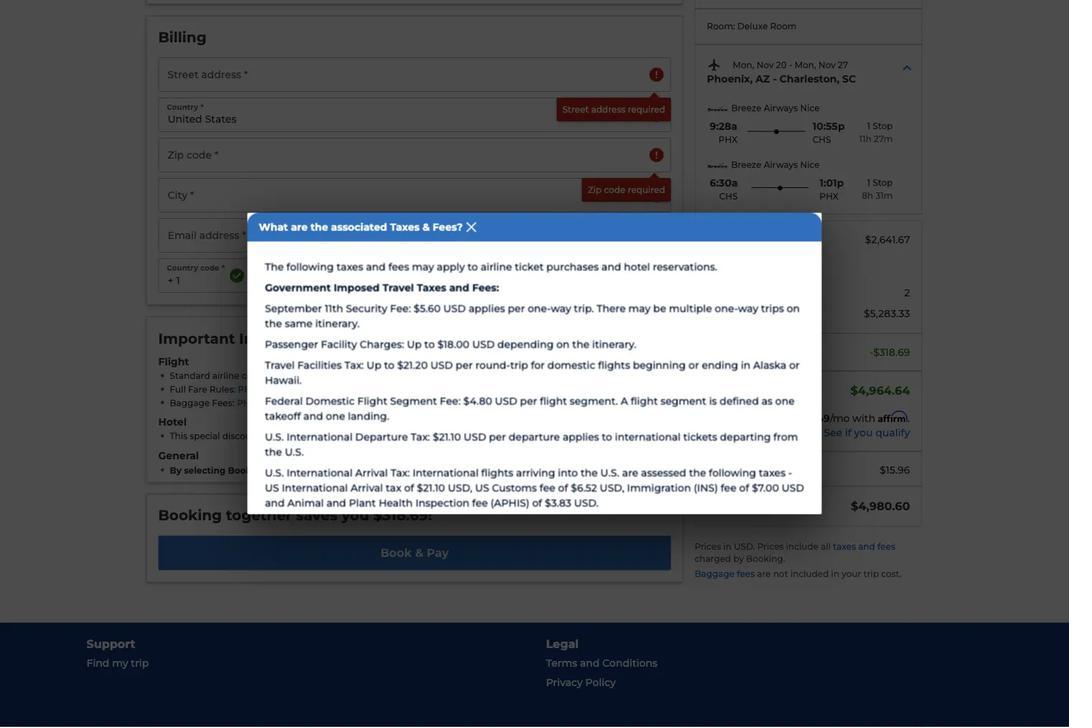 Task type: describe. For each thing, give the bounding box(es) containing it.
ric-phx
[[371, 385, 409, 395]]

standard
[[170, 371, 210, 382]]

$449
[[803, 413, 830, 425]]

deluxe
[[738, 22, 768, 32]]

2 vertical spatial in
[[831, 569, 840, 579]]

1 vertical spatial one
[[326, 410, 345, 422]]

domestic
[[305, 395, 354, 407]]

your
[[842, 569, 861, 579]]

property
[[707, 465, 751, 477]]

u.s. international departure tax: $21.10 usd per departure applies to international tickets departing from the u.s.
[[265, 431, 798, 458]]

0 horizontal spatial cost
[[707, 234, 730, 246]]

booking inside general by selecting book & pay you agree to the booking conditions , terms & conditions and privacy policy .
[[359, 466, 397, 476]]

you inside starting at $449 /mo with affirm . see if you qualify
[[854, 427, 873, 439]]

ric down the full fare rules: phx-ric | ric-chs | chs-ric
[[259, 398, 274, 409]]

2 us from the left
[[475, 482, 489, 494]]

pay inside general by selecting book & pay you agree to the booking conditions , terms & conditions and privacy policy .
[[263, 466, 279, 476]]

1 for 10:55p
[[867, 121, 871, 131]]

security
[[346, 302, 387, 314]]

$2,641.67
[[865, 234, 910, 246]]

1 vertical spatial phx-
[[237, 398, 259, 409]]

policy inside general by selecting book & pay you agree to the booking conditions , terms & conditions and privacy policy .
[[599, 466, 626, 476]]

sc
[[843, 73, 856, 85]]

charleston,
[[780, 73, 840, 85]]

e-mail address required
[[561, 265, 665, 276]]

non-
[[303, 432, 324, 442]]

tickets
[[683, 431, 717, 443]]

(aphis)
[[490, 497, 529, 509]]

ric- down ric-phx
[[379, 398, 397, 409]]

ric- up baggage fees: phx-ric | ric-chs | chs-ric | ric-phx on the left of page
[[282, 385, 301, 395]]

booking together saves you $318.69 !
[[158, 507, 432, 525]]

starting at $449 /mo with affirm . see if you qualify
[[746, 411, 910, 439]]

1 horizontal spatial travel
[[382, 281, 414, 293]]

and inside legal terms and conditions privacy policy
[[580, 658, 600, 670]]

by
[[170, 466, 182, 476]]

-$318.69
[[870, 346, 910, 358]]

to right apply
[[467, 260, 478, 273]]

rate
[[274, 432, 291, 442]]

government
[[265, 281, 331, 293]]

$18.00
[[437, 338, 469, 350]]

input error image for city required
[[648, 187, 665, 204]]

$7.00
[[752, 482, 779, 494]]

per inside u.s. international departure tax: $21.10 usd per departure applies to international tickets departing from the u.s.
[[489, 431, 506, 443]]

$4,980.60
[[851, 499, 910, 513]]

- right az
[[773, 73, 777, 85]]

defined
[[720, 395, 759, 407]]

2 nov from the left
[[819, 60, 836, 71]]

book & pay
[[381, 547, 449, 561]]

takeoff
[[265, 410, 300, 422]]

e-
[[561, 265, 570, 276]]

close image
[[463, 219, 480, 236]]

input error image for street address required
[[648, 66, 665, 84]]

travel inside travel facilities tax: up to $21.20 usd per round-trip for domestic flights beginning or ending in alaska or hawaii.
[[265, 359, 294, 371]]

to left $18.00 at the left top of page
[[424, 338, 435, 350]]

fees?
[[433, 221, 463, 233]]

1 horizontal spatial conditions
[[492, 466, 541, 476]]

privacy inside general by selecting book & pay you agree to the booking conditions , terms & conditions and privacy policy .
[[563, 466, 596, 476]]

city
[[609, 225, 626, 236]]

usd.
[[574, 497, 598, 509]]

tax: up
[[344, 359, 381, 371]]

qualify
[[876, 427, 910, 439]]

federal domestic flight segment fee: $4.80 usd per flight segment. a flight segment is defined as one takeoff and one landing.
[[265, 395, 795, 422]]

of right tax
[[404, 482, 414, 494]]

breeze for 9:28a
[[731, 103, 762, 113]]

1 horizontal spatial fees:
[[472, 281, 499, 293]]

find
[[87, 658, 109, 670]]

0 vertical spatial taxes
[[390, 221, 420, 233]]

ric- up takeoff
[[284, 398, 303, 409]]

and inside federal domestic flight segment fee: $4.80 usd per flight segment. a flight segment is defined as one takeoff and one landing.
[[303, 410, 323, 422]]

1 horizontal spatial fee
[[539, 482, 555, 494]]

package savings
[[707, 346, 792, 358]]

the left associated
[[311, 221, 328, 233]]

september
[[265, 302, 322, 314]]

31m
[[876, 191, 893, 201]]

0 vertical spatial $318.69
[[874, 346, 910, 358]]

1 nov from the left
[[757, 60, 774, 71]]

. inside starting at $449 /mo with affirm . see if you qualify
[[908, 413, 910, 425]]

trip inside travel facilities tax: up to $21.20 usd per round-trip for domestic flights beginning or ending in alaska or hawaii.
[[510, 359, 528, 371]]

0 horizontal spatial following
[[286, 260, 334, 273]]

country for country *
[[167, 103, 198, 112]]

. up baggage fees link
[[753, 542, 755, 553]]

mail
[[570, 265, 589, 276]]

segment
[[390, 395, 437, 407]]

international for arrival
[[286, 466, 352, 479]]

immigration
[[627, 482, 691, 494]]

airlineicon image for 6:30a
[[707, 157, 729, 174]]

the inside u.s. international departure tax: $21.10 usd per departure applies to international tickets departing from the u.s.
[[265, 446, 282, 458]]

together
[[226, 507, 292, 525]]

4 required from the top
[[628, 265, 665, 276]]

flights inside travel facilities tax: up to $21.20 usd per round-trip for domestic flights beginning or ending in alaska or hawaii.
[[598, 359, 630, 371]]

- right 20
[[789, 60, 793, 71]]

1 mon, from the left
[[733, 60, 754, 71]]

1 us from the left
[[265, 482, 279, 494]]

departure
[[509, 431, 560, 443]]

code for zip
[[604, 185, 626, 195]]

charges: up
[[359, 338, 421, 350]]

1 vertical spatial in
[[724, 542, 732, 553]]

2 required from the top
[[628, 185, 665, 195]]

& down the discounted
[[254, 466, 260, 476]]

of down into
[[558, 482, 568, 494]]

$5,283.33
[[864, 308, 910, 320]]

agree
[[301, 466, 327, 476]]

0 horizontal spatial taxes
[[336, 260, 363, 273]]

select success image
[[228, 268, 245, 285]]

9:28a
[[710, 121, 738, 133]]

1 stop 11h 27m
[[860, 121, 893, 145]]

usd inside travel facilities tax: up to $21.20 usd per round-trip for domestic flights beginning or ending in alaska or hawaii.
[[430, 359, 453, 371]]

ric up landing.
[[354, 398, 369, 409]]

round-
[[475, 359, 510, 371]]

0 horizontal spatial are
[[291, 221, 308, 233]]

1 vertical spatial $318.69
[[373, 507, 428, 525]]

1 horizontal spatial airline
[[480, 260, 512, 273]]

0 horizontal spatial airline
[[212, 371, 239, 382]]

phx down ric-phx
[[397, 398, 416, 409]]

cancellation
[[242, 371, 295, 382]]

international
[[615, 431, 680, 443]]

you
[[707, 384, 730, 398]]

0 horizontal spatial fee
[[472, 497, 488, 509]]

city required alert
[[603, 219, 671, 242]]

per left person
[[732, 234, 750, 246]]

trip inside prices in usd . prices include all taxes and fees charged by booking . baggage fees are not included in your trip cost.
[[864, 569, 879, 579]]

stop for 1:01p
[[873, 178, 893, 188]]

cost.
[[881, 569, 902, 579]]

departure
[[355, 431, 408, 443]]

usd inside u.s. international arrival tax: international flights arriving into the u.s. are assessed the following taxes - us international arrival tax of $21.10 usd, us customs fee of $6.52 usd, immigration (ins) fee of $7.00 usd and animal and plant health inspection fee (aphis) of $3.83 usd.
[[782, 482, 804, 494]]

. up not
[[783, 554, 785, 565]]

1 vertical spatial cost
[[740, 499, 767, 513]]

2 vertical spatial 1
[[176, 275, 180, 287]]

$3.83
[[545, 497, 571, 509]]

phx for ric-
[[390, 385, 409, 395]]

ric down the cancellation
[[260, 385, 275, 395]]

Mobile phone number * telephone field
[[257, 259, 671, 293]]

chs right federal
[[303, 398, 322, 409]]

taxes inside prices in usd . prices include all taxes and fees charged by booking . baggage fees are not included in your trip cost.
[[833, 542, 856, 553]]

2 usd, from the left
[[600, 482, 624, 494]]

general
[[158, 450, 199, 462]]

hotel
[[624, 260, 650, 273]]

breeze airways nice for 9:28a
[[731, 103, 820, 113]]

chs inside the 10:55p chs
[[813, 135, 831, 145]]

health
[[378, 497, 413, 509]]

0 horizontal spatial on
[[556, 338, 569, 350]]

depending
[[497, 338, 553, 350]]

airways for 1:01p
[[764, 160, 798, 170]]

policy inside legal terms and conditions privacy policy
[[586, 677, 616, 690]]

passenger facility charges: up to $18.00 usd depending on the itinerary.
[[265, 338, 636, 350]]

are inside prices in usd . prices include all taxes and fees charged by booking . baggage fees are not included in your trip cost.
[[757, 569, 771, 579]]

1 or from the left
[[688, 359, 699, 371]]

0 vertical spatial privacy policy link
[[563, 466, 626, 476]]

0 vertical spatial *
[[201, 103, 204, 112]]

of down property fee*
[[739, 482, 749, 494]]

hawaii.
[[265, 374, 301, 386]]

1 vertical spatial itinerary.
[[592, 338, 636, 350]]

be
[[653, 302, 666, 314]]

itinerary. inside september 11th security fee: $5.60 usd applies per one-way trip. there may be multiple one-way trips on the same itinerary.
[[315, 317, 359, 329]]

per for trip
[[455, 359, 473, 371]]

per for segment.
[[520, 395, 537, 407]]

usd inside federal domestic flight segment fee: $4.80 usd per flight segment. a flight segment is defined as one takeoff and one landing.
[[495, 395, 517, 407]]

3 required from the top
[[628, 225, 665, 236]]

the inside september 11th security fee: $5.60 usd applies per one-way trip. there may be multiple one-way trips on the same itinerary.
[[265, 317, 282, 329]]

book inside button
[[381, 547, 412, 561]]

the up '(ins)'
[[689, 466, 706, 479]]

stop for 10:55p
[[873, 121, 893, 131]]

2 prices from the left
[[758, 542, 784, 553]]

plant
[[349, 497, 376, 509]]

u.s. international arrival tax: international flights arriving into the u.s. are assessed the following taxes - us international arrival tax of $21.10 usd, us customs fee of $6.52 usd, immigration (ins) fee of $7.00 usd and animal and plant health inspection fee (aphis) of $3.83 usd.
[[265, 466, 804, 509]]

the up $6.52 at the right bottom of page
[[580, 466, 598, 479]]

1 horizontal spatial *
[[222, 264, 225, 273]]

apply.
[[394, 371, 420, 382]]

today
[[758, 384, 792, 398]]

0 horizontal spatial baggage
[[170, 398, 210, 409]]

select success image
[[648, 107, 665, 124]]

. inside general by selecting book & pay you agree to the booking conditions , terms & conditions and privacy policy .
[[626, 466, 628, 476]]

1 vertical spatial is
[[293, 432, 300, 442]]

conditions inside legal terms and conditions privacy policy
[[603, 658, 658, 670]]

u.s. down rate
[[285, 446, 303, 458]]

travel facilities tax: up to $21.20 usd per round-trip for domestic flights beginning or ending in alaska or hawaii.
[[265, 359, 800, 386]]

support find my trip
[[87, 638, 149, 670]]

chs down standard airline cancellation and change penalties apply.
[[301, 385, 320, 395]]

1 horizontal spatial one
[[775, 395, 795, 407]]

starting
[[746, 413, 788, 425]]

from
[[773, 431, 798, 443]]

number
[[707, 287, 750, 299]]

non-refundable text element
[[170, 432, 300, 442]]

applies inside u.s. international departure tax: $21.10 usd per departure applies to international tickets departing from the u.s.
[[562, 431, 599, 443]]

country *
[[167, 103, 204, 112]]

$21.10
[[417, 482, 445, 494]]

billing
[[158, 28, 207, 46]]

0 vertical spatial chs-
[[327, 385, 349, 395]]

purchases
[[546, 260, 599, 273]]

of up 'toggle tooltip' image
[[752, 287, 762, 299]]

you pay today
[[707, 384, 792, 398]]

1 vertical spatial fees
[[878, 542, 896, 553]]

country code *
[[167, 264, 225, 273]]

ric down penalties at the left bottom of the page
[[349, 385, 364, 395]]

0 horizontal spatial fees:
[[212, 398, 234, 409]]

tax: international
[[390, 466, 478, 479]]

fee: $5.60
[[390, 302, 440, 314]]

zip code required
[[588, 185, 665, 195]]



Task type: vqa. For each thing, say whether or not it's contained in the screenshot.


Task type: locate. For each thing, give the bounding box(es) containing it.
flight up number
[[719, 267, 748, 280]]

special
[[190, 432, 220, 442]]

trip.
[[574, 302, 594, 314]]

ric-phx link
[[376, 398, 416, 409]]

change
[[317, 371, 350, 382]]

az
[[756, 73, 770, 85]]

required right street
[[628, 104, 665, 115]]

itinerary. down 'there'
[[592, 338, 636, 350]]

per inside september 11th security fee: $5.60 usd applies per one-way trip. there may be multiple one-way trips on the same itinerary.
[[508, 302, 525, 314]]

2 horizontal spatial you
[[854, 427, 873, 439]]

arrival up plant
[[350, 482, 383, 494]]

book down health
[[381, 547, 412, 561]]

0 vertical spatial book
[[228, 466, 252, 476]]

11th
[[325, 302, 343, 314]]

Email address * email field
[[158, 219, 671, 253]]

3 input error image from the top
[[648, 187, 665, 204]]

1 flight from the left
[[540, 395, 567, 407]]

is left defined
[[709, 395, 717, 407]]

0 horizontal spatial may
[[412, 260, 434, 273]]

one- up depending
[[527, 302, 551, 314]]

booking inside prices in usd . prices include all taxes and fees charged by booking . baggage fees are not included in your trip cost.
[[746, 554, 783, 565]]

fee: $4.80
[[440, 395, 492, 407]]

baggage down the fare
[[170, 398, 210, 409]]

0 vertical spatial pay
[[263, 466, 279, 476]]

per down travel facilities tax: up to $21.20 usd per round-trip for domestic flights beginning or ending in alaska or hawaii.
[[520, 395, 537, 407]]

1 input error image from the top
[[648, 66, 665, 84]]

1 vertical spatial terms
[[546, 658, 577, 670]]

2 horizontal spatial taxes
[[833, 542, 856, 553]]

rules:
[[210, 385, 236, 395]]

code
[[604, 185, 626, 195], [201, 264, 219, 273]]

subtotal
[[707, 308, 750, 320]]

you inside general by selecting book & pay you agree to the booking conditions , terms & conditions and privacy policy .
[[282, 466, 298, 476]]

privacy inside legal terms and conditions privacy policy
[[546, 677, 583, 690]]

0 vertical spatial phx-
[[238, 385, 260, 395]]

mon,
[[733, 60, 754, 71], [795, 60, 816, 71]]

fee up the $3.83
[[539, 482, 555, 494]]

2 horizontal spatial fees
[[878, 542, 896, 553]]

1 way from the left
[[551, 302, 571, 314]]

1 horizontal spatial ticket
[[751, 267, 780, 280]]

1 horizontal spatial booking
[[359, 466, 397, 476]]

0 horizontal spatial *
[[201, 103, 204, 112]]

1 breeze airways nice from the top
[[731, 103, 820, 113]]

may left apply
[[412, 260, 434, 273]]

1 horizontal spatial itinerary.
[[592, 338, 636, 350]]

1 for 1:01p
[[867, 178, 871, 188]]

country down billing
[[167, 103, 198, 112]]

per inside federal domestic flight segment fee: $4.80 usd per flight segment. a flight segment is defined as one takeoff and one landing.
[[520, 395, 537, 407]]

airline
[[480, 260, 512, 273], [212, 371, 239, 382]]

1 horizontal spatial $318.69
[[874, 346, 910, 358]]

0 horizontal spatial flight
[[540, 395, 567, 407]]

flight
[[540, 395, 567, 407], [631, 395, 658, 407]]

1 right +
[[176, 275, 180, 287]]

1 vertical spatial taxes
[[416, 281, 446, 293]]

the up domestic
[[572, 338, 589, 350]]

1 vertical spatial nice
[[800, 160, 820, 170]]

0 vertical spatial flights
[[598, 359, 630, 371]]

6:30a chs
[[710, 177, 738, 202]]

1 vertical spatial on
[[556, 338, 569, 350]]

1 up 11h
[[867, 121, 871, 131]]

taxes and fees link
[[833, 542, 898, 553]]

2 vertical spatial fees
[[737, 569, 755, 579]]

1 prices from the left
[[695, 542, 721, 553]]

airline right apply
[[480, 260, 512, 273]]

City text field
[[158, 178, 671, 213]]

6:30a
[[710, 177, 738, 189]]

on inside september 11th security fee: $5.60 usd applies per one-way trip. there may be multiple one-way trips on the same itinerary.
[[787, 302, 800, 314]]

chs down 6:30a
[[719, 191, 738, 202]]

2 stop from the top
[[873, 178, 893, 188]]

0 horizontal spatial in
[[724, 542, 732, 553]]

2 horizontal spatial flight
[[719, 267, 748, 280]]

selecting
[[184, 466, 226, 476]]

general by selecting book & pay you agree to the booking conditions , terms & conditions and privacy policy .
[[158, 450, 628, 476]]

0 horizontal spatial conditions
[[399, 466, 448, 476]]

0 horizontal spatial ticket
[[515, 260, 544, 273]]

following inside u.s. international arrival tax: international flights arriving into the u.s. are assessed the following taxes - us international arrival tax of $21.10 usd, us customs fee of $6.52 usd, immigration (ins) fee of $7.00 usd and animal and plant health inspection fee (aphis) of $3.83 usd.
[[709, 466, 756, 479]]

nice for 1:01p
[[800, 160, 820, 170]]

required up city required
[[628, 185, 665, 195]]

- up $4,964.64
[[870, 346, 874, 358]]

per
[[732, 234, 750, 246], [508, 302, 525, 314], [455, 359, 473, 371], [520, 395, 537, 407], [489, 431, 506, 443]]

1 vertical spatial privacy policy link
[[546, 674, 983, 693]]

tax: $21.10
[[410, 431, 461, 443]]

international inside u.s. international departure tax: $21.10 usd per departure applies to international tickets departing from the u.s.
[[286, 431, 352, 443]]

1 horizontal spatial us
[[475, 482, 489, 494]]

nice for 10:55p
[[800, 103, 820, 113]]

1 nice from the top
[[800, 103, 820, 113]]

0 vertical spatial cost
[[707, 234, 730, 246]]

1 vertical spatial airlineicon image
[[707, 157, 729, 174]]

per for way
[[508, 302, 525, 314]]

international for departure
[[286, 431, 352, 443]]

2 breeze airways nice from the top
[[731, 160, 820, 170]]

1 airlineicon image from the top
[[707, 101, 729, 117]]

1 airways from the top
[[764, 103, 798, 113]]

1 inside 1 stop 11h 27m
[[867, 121, 871, 131]]

Zip code * text field
[[158, 138, 671, 173]]

0 vertical spatial input error image
[[648, 66, 665, 84]]

and inside prices in usd . prices include all taxes and fees charged by booking . baggage fees are not included in your trip cost.
[[859, 542, 875, 553]]

travel
[[382, 281, 414, 293], [265, 359, 294, 371]]

into
[[558, 466, 578, 479]]

international
[[286, 431, 352, 443], [286, 466, 352, 479], [282, 482, 348, 494]]

see
[[824, 427, 843, 439]]

1 vertical spatial airways
[[764, 160, 798, 170]]

0 horizontal spatial fees
[[388, 260, 409, 273]]

ric-
[[282, 385, 301, 395], [371, 385, 390, 395], [284, 398, 303, 409], [379, 398, 397, 409]]

phx for 1:01p
[[820, 191, 839, 202]]

taxes up fee: $5.60 on the left
[[416, 281, 446, 293]]

cost down '$7.00'
[[740, 499, 767, 513]]

1 vertical spatial privacy
[[546, 677, 583, 690]]

phx for 9:28a
[[719, 135, 738, 145]]

2 input error image from the top
[[648, 147, 665, 164]]

may inside september 11th security fee: $5.60 usd applies per one-way trip. there may be multiple one-way trips on the same itinerary.
[[628, 302, 650, 314]]

prices in usd . prices include all taxes and fees charged by booking . baggage fees are not included in your trip cost.
[[695, 542, 902, 579]]

airways for 10:55p
[[764, 103, 798, 113]]

0 vertical spatial booking
[[359, 466, 397, 476]]

1 vertical spatial policy
[[586, 677, 616, 690]]

are up the immigration
[[622, 466, 638, 479]]

usd down fee: $4.80
[[463, 431, 486, 443]]

per up depending
[[508, 302, 525, 314]]

1 vertical spatial stop
[[873, 178, 893, 188]]

international up animal
[[286, 466, 352, 479]]

pay
[[263, 466, 279, 476], [427, 547, 449, 561]]

flight up landing.
[[357, 395, 387, 407]]

september 11th security fee: $5.60 usd applies per one-way trip. there may be multiple one-way trips on the same itinerary.
[[265, 302, 800, 329]]

penalties
[[352, 371, 392, 382]]

prices up charged
[[695, 542, 721, 553]]

0 horizontal spatial travel
[[265, 359, 294, 371]]

2 address from the top
[[591, 265, 626, 276]]

1 vertical spatial arrival
[[350, 482, 383, 494]]

the up information
[[265, 317, 282, 329]]

to right "agree"
[[329, 466, 338, 476]]

nov left 27
[[819, 60, 836, 71]]

1 usd, from the left
[[448, 482, 472, 494]]

1 horizontal spatial code
[[604, 185, 626, 195]]

0 vertical spatial breeze
[[731, 103, 762, 113]]

1 up 8h
[[867, 178, 871, 188]]

usd up 'round-' on the left of the page
[[472, 338, 494, 350]]

package
[[707, 346, 751, 358]]

terms inside legal terms and conditions privacy policy
[[546, 658, 577, 670]]

is inside federal domestic flight segment fee: $4.80 usd per flight segment. a flight segment is defined as one takeoff and one landing.
[[709, 395, 717, 407]]

code right the 'zip'
[[604, 185, 626, 195]]

the following taxes and fees may apply to airline ticket purchases and hotel reservations.
[[265, 260, 717, 273]]

1 required from the top
[[628, 104, 665, 115]]

flight inside federal domestic flight segment fee: $4.80 usd per flight segment. a flight segment is defined as one takeoff and one landing.
[[357, 395, 387, 407]]

1 horizontal spatial terms
[[546, 658, 577, 670]]

this
[[170, 432, 187, 442]]

0 vertical spatial fees
[[388, 260, 409, 273]]

0 vertical spatial airline
[[480, 260, 512, 273]]

- inside u.s. international arrival tax: international flights arriving into the u.s. are assessed the following taxes - us international arrival tax of $21.10 usd, us customs fee of $6.52 usd, immigration (ins) fee of $7.00 usd and animal and plant health inspection fee (aphis) of $3.83 usd.
[[788, 466, 792, 479]]

0 vertical spatial in
[[741, 359, 750, 371]]

breeze airways nice for 6:30a
[[731, 160, 820, 170]]

one
[[775, 395, 795, 407], [326, 410, 345, 422]]

way down number of travelers at the top of page
[[738, 302, 758, 314]]

apply
[[436, 260, 465, 273]]

flights image
[[707, 58, 721, 72]]

federal
[[265, 395, 303, 407]]

1 stop from the top
[[873, 121, 893, 131]]

itinerary. down 11th
[[315, 317, 359, 329]]

0 vertical spatial itinerary.
[[315, 317, 359, 329]]

0 vertical spatial airlineicon image
[[707, 101, 729, 117]]

per up terms & conditions link
[[489, 431, 506, 443]]

fee left (aphis)
[[472, 497, 488, 509]]

book down non-refundable text "element"
[[228, 466, 252, 476]]

0 horizontal spatial itinerary.
[[315, 317, 359, 329]]

book & pay button
[[158, 537, 671, 571]]

of
[[752, 287, 762, 299], [404, 482, 414, 494], [558, 482, 568, 494], [739, 482, 749, 494], [532, 497, 542, 509]]

or left ending
[[688, 359, 699, 371]]

u.s. down takeoff
[[265, 431, 284, 443]]

Street address * text field
[[158, 58, 671, 92]]

usd
[[443, 302, 466, 314], [472, 338, 494, 350], [430, 359, 453, 371], [495, 395, 517, 407], [463, 431, 486, 443], [782, 482, 804, 494], [734, 542, 753, 553]]

2 vertical spatial taxes
[[833, 542, 856, 553]]

taxes
[[336, 260, 363, 273], [759, 466, 785, 479], [833, 542, 856, 553]]

1 inside 1 stop 8h 31m
[[867, 178, 871, 188]]

flights inside u.s. international arrival tax: international flights arriving into the u.s. are assessed the following taxes - us international arrival tax of $21.10 usd, us customs fee of $6.52 usd, immigration (ins) fee of $7.00 usd and animal and plant health inspection fee (aphis) of $3.83 usd.
[[481, 466, 513, 479]]

1 horizontal spatial nov
[[819, 60, 836, 71]]

booking up not
[[746, 554, 783, 565]]

nice up 1:01p
[[800, 160, 820, 170]]

1 vertical spatial booking
[[158, 507, 222, 525]]

baggage down charged
[[695, 569, 735, 579]]

ticket left e-
[[515, 260, 544, 273]]

$15.96
[[880, 465, 910, 477]]

taxes
[[390, 221, 420, 233], [416, 281, 446, 293]]

1 horizontal spatial mon,
[[795, 60, 816, 71]]

2 one- from the left
[[715, 302, 738, 314]]

ending
[[702, 359, 738, 371]]

trip right my
[[131, 658, 149, 670]]

total
[[707, 499, 737, 513]]

travelers
[[765, 287, 809, 299]]

of left the $3.83
[[532, 497, 542, 509]]

e-mail address required alert
[[555, 259, 671, 282]]

book
[[228, 466, 252, 476], [381, 547, 412, 561]]

address
[[591, 104, 626, 115], [591, 265, 626, 276]]

tax
[[385, 482, 401, 494]]

terms inside general by selecting book & pay you agree to the booking conditions , terms & conditions and privacy policy .
[[453, 466, 481, 476]]

room:
[[707, 22, 735, 32]]

pay inside button
[[427, 547, 449, 561]]

to inside travel facilities tax: up to $21.20 usd per round-trip for domestic flights beginning or ending in alaska or hawaii.
[[384, 359, 394, 371]]

1 vertical spatial breeze
[[731, 160, 762, 170]]

street
[[563, 104, 589, 115]]

1 vertical spatial flights
[[481, 466, 513, 479]]

privacy down legal
[[546, 677, 583, 690]]

usd inside september 11th security fee: $5.60 usd applies per one-way trip. there may be multiple one-way trips on the same itinerary.
[[443, 302, 466, 314]]

and inside general by selecting book & pay you agree to the booking conditions , terms & conditions and privacy policy .
[[544, 466, 561, 476]]

per inside travel facilities tax: up to $21.20 usd per round-trip for domestic flights beginning or ending in alaska or hawaii.
[[455, 359, 473, 371]]

on down travelers
[[787, 302, 800, 314]]

on
[[787, 302, 800, 314], [556, 338, 569, 350]]

booking down by
[[158, 507, 222, 525]]

2 flight from the left
[[631, 395, 658, 407]]

on up domestic
[[556, 338, 569, 350]]

the inside general by selecting book & pay you agree to the booking conditions , terms & conditions and privacy policy .
[[341, 466, 356, 476]]

10:55p
[[813, 121, 845, 133]]

flight for flight
[[158, 356, 189, 368]]

one down domestic
[[326, 410, 345, 422]]

11h
[[860, 134, 872, 145]]

0 horizontal spatial code
[[201, 264, 219, 273]]

ric- down penalties at the left bottom of the page
[[371, 385, 390, 395]]

2 or from the left
[[789, 359, 800, 371]]

0 vertical spatial breeze airways nice
[[731, 103, 820, 113]]

travel up fee: $5.60 on the left
[[382, 281, 414, 293]]

nov up az
[[757, 60, 774, 71]]

1 vertical spatial chs-
[[332, 398, 354, 409]]

input error image for zip code required
[[648, 147, 665, 164]]

phx up ric-phx link
[[390, 385, 409, 395]]

usd, right $6.52 at the right bottom of page
[[600, 482, 624, 494]]

input error image
[[648, 227, 665, 245]]

1 vertical spatial flight
[[158, 356, 189, 368]]

prices up not
[[758, 542, 784, 553]]

$318.69 down tax
[[373, 507, 428, 525]]

1 address from the top
[[591, 104, 626, 115]]

0 vertical spatial stop
[[873, 121, 893, 131]]

2 vertical spatial you
[[342, 507, 369, 525]]

one- down number
[[715, 302, 738, 314]]

usd down 'round-' on the left of the page
[[495, 395, 517, 407]]

2 horizontal spatial fee
[[721, 482, 736, 494]]

0 horizontal spatial is
[[293, 432, 300, 442]]

input error image
[[648, 66, 665, 84], [648, 147, 665, 164], [648, 187, 665, 204]]

0 vertical spatial nice
[[800, 103, 820, 113]]

fees up cost.
[[878, 542, 896, 553]]

a
[[621, 395, 628, 407]]

zip
[[588, 185, 602, 195]]

flight
[[719, 267, 748, 280], [158, 356, 189, 368], [357, 395, 387, 407]]

airlineicon image
[[707, 101, 729, 117], [707, 157, 729, 174]]

2 country from the top
[[167, 264, 198, 273]]

1 vertical spatial code
[[201, 264, 219, 273]]

to down segment.
[[602, 431, 612, 443]]

& inside the book & pay button
[[415, 547, 424, 561]]

taxes inside u.s. international arrival tax: international flights arriving into the u.s. are assessed the following taxes - us international arrival tax of $21.10 usd, us customs fee of $6.52 usd, immigration (ins) fee of $7.00 usd and animal and plant health inspection fee (aphis) of $3.83 usd.
[[759, 466, 785, 479]]

terms and conditions link
[[546, 654, 983, 674]]

chs- up landing.
[[332, 398, 354, 409]]

1 horizontal spatial usd,
[[600, 482, 624, 494]]

1 horizontal spatial may
[[628, 302, 650, 314]]

in inside travel facilities tax: up to $21.20 usd per round-trip for domestic flights beginning or ending in alaska or hawaii.
[[741, 359, 750, 371]]

usd, down ,
[[448, 482, 472, 494]]

1 horizontal spatial in
[[741, 359, 750, 371]]

1 horizontal spatial or
[[789, 359, 800, 371]]

chs down the 10:55p
[[813, 135, 831, 145]]

u.s. right into
[[600, 466, 619, 479]]

u.s. down "this special discounted rate is non-refundable."
[[265, 466, 284, 479]]

fees down by
[[737, 569, 755, 579]]

1 horizontal spatial on
[[787, 302, 800, 314]]

ticket up number of travelers at the top of page
[[751, 267, 780, 280]]

way left trip.
[[551, 302, 571, 314]]

2 nice from the top
[[800, 160, 820, 170]]

2 airlineicon image from the top
[[707, 157, 729, 174]]

phx inside the 1:01p phx
[[820, 191, 839, 202]]

1 horizontal spatial applies
[[562, 431, 599, 443]]

2 horizontal spatial trip
[[864, 569, 879, 579]]

airlineicon image for 9:28a
[[707, 101, 729, 117]]

chs inside 6:30a chs
[[719, 191, 738, 202]]

address right street
[[591, 104, 626, 115]]

baggage inside prices in usd . prices include all taxes and fees charged by booking . baggage fees are not included in your trip cost.
[[695, 569, 735, 579]]

stop inside 1 stop 11h 27m
[[873, 121, 893, 131]]

animal
[[287, 497, 324, 509]]

us
[[265, 482, 279, 494], [475, 482, 489, 494]]

at
[[791, 413, 801, 425]]

to inside u.s. international departure tax: $21.10 usd per departure applies to international tickets departing from the u.s.
[[602, 431, 612, 443]]

full
[[170, 385, 186, 395]]

nov
[[757, 60, 774, 71], [819, 60, 836, 71]]

usd inside prices in usd . prices include all taxes and fees charged by booking . baggage fees are not included in your trip cost.
[[734, 542, 753, 553]]

charged
[[695, 554, 731, 565]]

& left fees?
[[423, 221, 430, 233]]

0 vertical spatial privacy
[[563, 466, 596, 476]]

fees: down rules:
[[212, 398, 234, 409]]

flight for flight ticket
[[719, 267, 748, 280]]

2 vertical spatial international
[[282, 482, 348, 494]]

& right ,
[[484, 466, 490, 476]]

1 vertical spatial input error image
[[648, 147, 665, 164]]

phx inside 9:28a phx
[[719, 135, 738, 145]]

stop up 27m at the top
[[873, 121, 893, 131]]

applies inside september 11th security fee: $5.60 usd applies per one-way trip. there may be multiple one-way trips on the same itinerary.
[[468, 302, 505, 314]]

country for country code *
[[167, 264, 198, 273]]

2 mon, from the left
[[795, 60, 816, 71]]

travel up hawaii.
[[265, 359, 294, 371]]

0 vertical spatial travel
[[382, 281, 414, 293]]

toggle tooltip image
[[753, 306, 768, 321]]

trips
[[761, 302, 784, 314]]

mon, up charleston, on the top right of the page
[[795, 60, 816, 71]]

0 vertical spatial on
[[787, 302, 800, 314]]

trip inside support find my trip
[[131, 658, 149, 670]]

this special discounted rate is non-refundable.
[[170, 432, 376, 442]]

phx down 1:01p
[[820, 191, 839, 202]]

include
[[786, 542, 819, 553]]

are right what
[[291, 221, 308, 233]]

stop inside 1 stop 8h 31m
[[873, 178, 893, 188]]

0 horizontal spatial nov
[[757, 60, 774, 71]]

1 horizontal spatial one-
[[715, 302, 738, 314]]

1 vertical spatial book
[[381, 547, 412, 561]]

breeze up 6:30a
[[731, 160, 762, 170]]

may left be
[[628, 302, 650, 314]]

following up government
[[286, 260, 334, 273]]

0 vertical spatial airways
[[764, 103, 798, 113]]

beginning
[[633, 359, 686, 371]]

1 breeze from the top
[[731, 103, 762, 113]]

book inside general by selecting book & pay you agree to the booking conditions , terms & conditions and privacy policy .
[[228, 466, 252, 476]]

2 airways from the top
[[764, 160, 798, 170]]

1 country from the top
[[167, 103, 198, 112]]

0 vertical spatial address
[[591, 104, 626, 115]]

2 breeze from the top
[[731, 160, 762, 170]]

$318.69
[[874, 346, 910, 358], [373, 507, 428, 525]]

1 vertical spatial international
[[286, 466, 352, 479]]

privacy policy link
[[563, 466, 626, 476], [546, 674, 983, 693]]

assessed
[[641, 466, 686, 479]]

applies down segment.
[[562, 431, 599, 443]]

0 vertical spatial terms
[[453, 466, 481, 476]]

are inside u.s. international arrival tax: international flights arriving into the u.s. are assessed the following taxes - us international arrival tax of $21.10 usd, us customs fee of $6.52 usd, immigration (ins) fee of $7.00 usd and animal and plant health inspection fee (aphis) of $3.83 usd.
[[622, 466, 638, 479]]

usd inside u.s. international departure tax: $21.10 usd per departure applies to international tickets departing from the u.s.
[[463, 431, 486, 443]]

1 one- from the left
[[527, 302, 551, 314]]

included
[[791, 569, 829, 579]]

information
[[239, 330, 329, 348]]

alaska
[[753, 359, 786, 371]]

standard airline cancellation and change penalties apply.
[[170, 371, 420, 382]]

is right rate
[[293, 432, 300, 442]]

you down with
[[854, 427, 873, 439]]

country up + 1
[[167, 264, 198, 273]]

to inside general by selecting book & pay you agree to the booking conditions , terms & conditions and privacy policy .
[[329, 466, 338, 476]]

2 horizontal spatial booking
[[746, 554, 783, 565]]

2 way from the left
[[738, 302, 758, 314]]

2 vertical spatial are
[[757, 569, 771, 579]]

pay
[[733, 384, 754, 398]]

0 horizontal spatial flights
[[481, 466, 513, 479]]

breeze airways nice
[[731, 103, 820, 113], [731, 160, 820, 170]]

required down input error image
[[628, 265, 665, 276]]

breeze for 6:30a
[[731, 160, 762, 170]]

required
[[628, 104, 665, 115], [628, 185, 665, 195], [628, 225, 665, 236], [628, 265, 665, 276]]

1 horizontal spatial way
[[738, 302, 758, 314]]

airlineicon image up 6:30a
[[707, 157, 729, 174]]

code for country
[[201, 264, 219, 273]]

nice up the 10:55p
[[800, 103, 820, 113]]

cost per person
[[707, 234, 788, 246]]

0 horizontal spatial one
[[326, 410, 345, 422]]

1 horizontal spatial flights
[[598, 359, 630, 371]]

street address required alert
[[557, 98, 671, 122]]

international down "agree"
[[282, 482, 348, 494]]

code left select success icon
[[201, 264, 219, 273]]

0 vertical spatial policy
[[599, 466, 626, 476]]

0 horizontal spatial usd,
[[448, 482, 472, 494]]

0 horizontal spatial mon,
[[733, 60, 754, 71]]

the
[[265, 260, 284, 273]]

1 horizontal spatial flight
[[631, 395, 658, 407]]

0 vertical spatial arrival
[[355, 466, 388, 479]]

or right 'alaska'
[[789, 359, 800, 371]]

departing
[[720, 431, 771, 443]]



